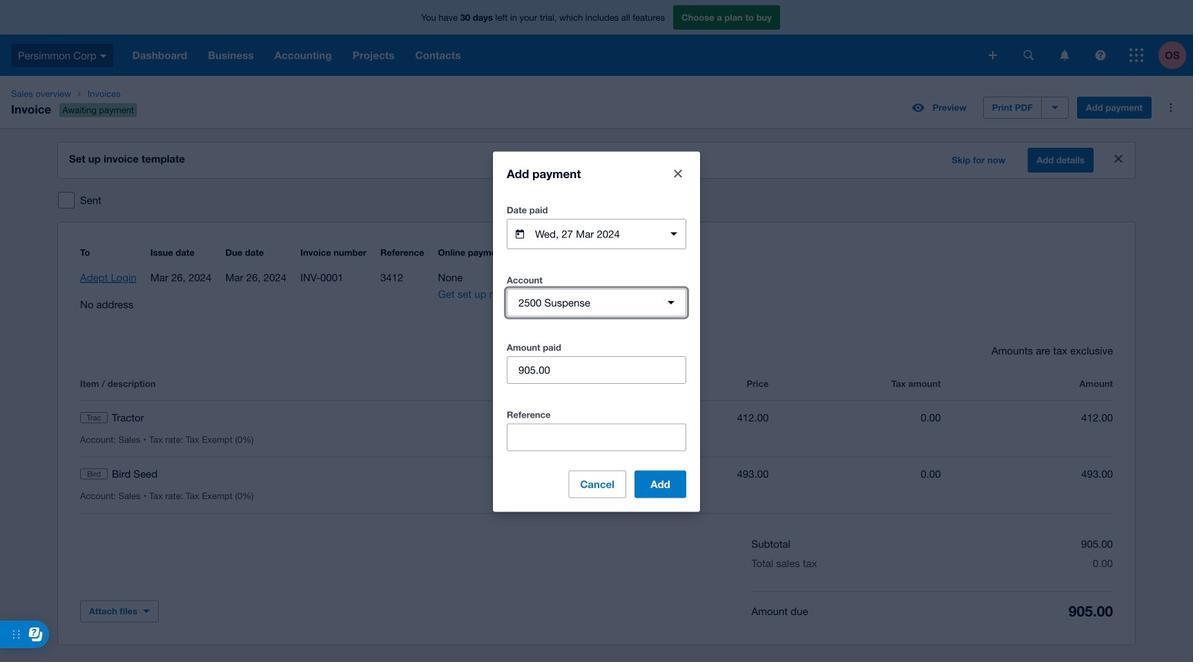 Task type: locate. For each thing, give the bounding box(es) containing it.
row group
[[80, 401, 1113, 514]]

table
[[80, 359, 1113, 514]]

3 row from the top
[[80, 458, 1113, 514]]

close image
[[1115, 155, 1123, 163]]

cell
[[80, 410, 425, 426], [425, 410, 597, 426], [597, 410, 769, 426], [769, 410, 941, 426], [941, 410, 1113, 426], [80, 466, 425, 482], [425, 466, 597, 482], [597, 466, 769, 482], [769, 466, 941, 482], [941, 466, 1113, 482]]

None text field
[[508, 424, 686, 451]]

column header
[[80, 376, 425, 392], [425, 376, 597, 392], [597, 376, 769, 392], [769, 376, 941, 392], [941, 376, 1113, 392]]

row
[[80, 376, 1113, 401], [80, 401, 1113, 458], [80, 458, 1113, 514]]

1 row from the top
[[80, 376, 1113, 401]]

svg image
[[1130, 48, 1144, 62], [1024, 50, 1034, 60], [1061, 50, 1070, 60], [1096, 50, 1106, 60], [100, 54, 107, 58]]

svg image
[[989, 51, 997, 59]]

banner
[[0, 0, 1194, 76]]

dialog
[[493, 152, 700, 512]]



Task type: describe. For each thing, give the bounding box(es) containing it.
0.00 text field
[[508, 357, 686, 383]]

2 column header from the left
[[425, 376, 597, 392]]

2 row from the top
[[80, 401, 1113, 458]]

1 column header from the left
[[80, 376, 425, 392]]

4 column header from the left
[[769, 376, 941, 392]]

5 column header from the left
[[941, 376, 1113, 392]]

3 column header from the left
[[597, 376, 769, 392]]



Task type: vqa. For each thing, say whether or not it's contained in the screenshot.
0.00 associated with 0.00
no



